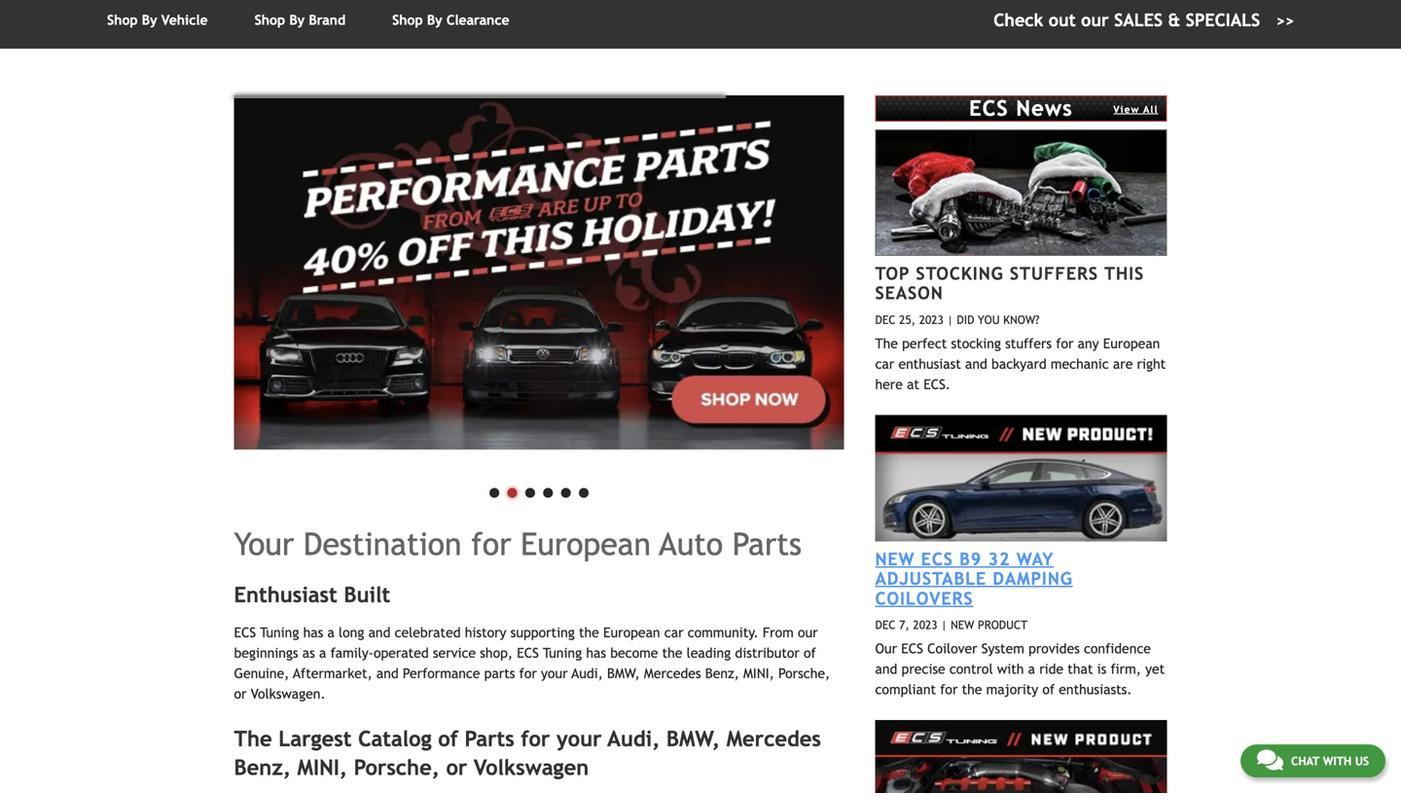 Task type: vqa. For each thing, say whether or not it's contained in the screenshot.
2nd the Supersprint - Corporate Logo
no



Task type: locate. For each thing, give the bounding box(es) containing it.
european down • • • • • •
[[521, 526, 651, 562]]

stocking
[[951, 336, 1001, 351]]

| for ecs
[[941, 618, 947, 632]]

0 vertical spatial your
[[541, 666, 568, 681]]

with
[[997, 661, 1024, 677], [1323, 754, 1352, 768]]

0 vertical spatial audi,
[[572, 666, 603, 681]]

new up coilover
[[951, 618, 975, 632]]

from
[[763, 625, 794, 640]]

volkswagen
[[474, 755, 589, 780]]

news
[[1016, 96, 1073, 121]]

with up majority
[[997, 661, 1024, 677]]

| inside dec 25, 2023 | did you know? the perfect stocking stuffers for any european car enthusiast and backyard mechanic are right here at ecs.
[[947, 313, 954, 326]]

the down control
[[962, 682, 982, 697]]

0 horizontal spatial benz,
[[234, 755, 291, 780]]

1 vertical spatial bmw,
[[667, 726, 720, 751]]

for down control
[[940, 682, 958, 697]]

ecs left b9
[[921, 549, 954, 569]]

1 horizontal spatial porsche,
[[779, 666, 830, 681]]

mercedes down the distributor
[[727, 726, 821, 751]]

your up volkswagen at bottom left
[[557, 726, 602, 751]]

audi, down supporting
[[572, 666, 603, 681]]

2 shop from the left
[[255, 12, 285, 28]]

shop,
[[480, 645, 513, 661]]

or left volkswagen at bottom left
[[446, 755, 467, 780]]

destination
[[303, 526, 462, 562]]

0 vertical spatial dec
[[875, 313, 896, 326]]

1 vertical spatial parts
[[465, 726, 515, 751]]

parts up volkswagen at bottom left
[[465, 726, 515, 751]]

2 dec from the top
[[875, 618, 896, 632]]

new inside dec 7, 2023 | new product our ecs coilover system provides confidence and precise control with a ride that is firm, yet compliant for the majority of enthusiasts.
[[951, 618, 975, 632]]

and down the our
[[875, 661, 898, 677]]

0 vertical spatial car
[[875, 356, 895, 372]]

that
[[1068, 661, 1093, 677]]

and inside dec 7, 2023 | new product our ecs coilover system provides confidence and precise control with a ride that is firm, yet compliant for the majority of enthusiasts.
[[875, 661, 898, 677]]

dec for new ecs b9 32 way adjustable damping coilovers
[[875, 618, 896, 632]]

0 horizontal spatial of
[[438, 726, 458, 751]]

our
[[798, 625, 818, 640]]

for left any
[[1056, 336, 1074, 351]]

or inside ecs tuning has a long and celebrated history supporting the european car community. from our beginnings as a family-operated service shop, ecs tuning has become the leading distributor of genuine, aftermarket, and performance parts for your audi, bmw, mercedes benz, mini, porsche, or volkswagen.
[[234, 686, 247, 702]]

european up become
[[603, 625, 660, 640]]

0 horizontal spatial audi,
[[572, 666, 603, 681]]

right
[[1137, 356, 1166, 372]]

1 horizontal spatial bmw,
[[667, 726, 720, 751]]

beginnings
[[234, 645, 298, 661]]

1 horizontal spatial by
[[289, 12, 305, 28]]

bmw, inside ecs tuning has a long and celebrated history supporting the european car community. from our beginnings as a family-operated service shop, ecs tuning has become the leading distributor of genuine, aftermarket, and performance parts for your audi, bmw, mercedes benz, mini, porsche, or volkswagen.
[[607, 666, 640, 681]]

0 horizontal spatial car
[[665, 625, 684, 640]]

1 horizontal spatial or
[[446, 755, 467, 780]]

shop left 'brand'
[[255, 12, 285, 28]]

3 by from the left
[[427, 12, 442, 28]]

for inside the largest catalog of parts for your audi, bmw, mercedes benz, mini, porsche, or volkswagen
[[521, 726, 550, 751]]

benz, inside the largest catalog of parts for your audi, bmw, mercedes benz, mini, porsche, or volkswagen
[[234, 755, 291, 780]]

mercedes down leading
[[644, 666, 701, 681]]

0 horizontal spatial or
[[234, 686, 247, 702]]

ecs
[[969, 96, 1009, 121], [921, 549, 954, 569], [234, 625, 256, 640], [901, 641, 923, 656], [517, 645, 539, 661]]

2 horizontal spatial shop
[[392, 12, 423, 28]]

2 horizontal spatial a
[[1028, 661, 1036, 677]]

new ecs b9 32 way adjustable damping coilovers link
[[875, 549, 1073, 609]]

1 horizontal spatial car
[[875, 356, 895, 372]]

| up coilover
[[941, 618, 947, 632]]

1 vertical spatial mercedes
[[727, 726, 821, 751]]

operated
[[374, 645, 429, 661]]

did
[[957, 313, 975, 326]]

1 vertical spatial the
[[662, 645, 683, 661]]

1 vertical spatial mini,
[[297, 755, 347, 780]]

ecs up the precise
[[901, 641, 923, 656]]

2 by from the left
[[289, 12, 305, 28]]

new inside new ecs b9 32 way adjustable damping coilovers
[[875, 549, 915, 569]]

long
[[339, 625, 364, 640]]

1 horizontal spatial of
[[804, 645, 816, 661]]

is
[[1097, 661, 1107, 677]]

0 vertical spatial the
[[579, 625, 599, 640]]

2 vertical spatial european
[[603, 625, 660, 640]]

1 vertical spatial a
[[319, 645, 326, 661]]

your
[[541, 666, 568, 681], [557, 726, 602, 751]]

view all
[[1114, 104, 1159, 115]]

your destination for european auto parts
[[234, 526, 802, 562]]

0 horizontal spatial parts
[[465, 726, 515, 751]]

and
[[965, 356, 988, 372], [368, 625, 391, 640], [875, 661, 898, 677], [376, 666, 399, 681]]

auto
[[660, 526, 723, 562]]

of right catalog
[[438, 726, 458, 751]]

your down supporting
[[541, 666, 568, 681]]

1 vertical spatial or
[[446, 755, 467, 780]]

of
[[804, 645, 816, 661], [1043, 682, 1055, 697], [438, 726, 458, 751]]

and down operated
[[376, 666, 399, 681]]

has up as
[[303, 625, 323, 640]]

new up coilovers
[[875, 549, 915, 569]]

0 vertical spatial porsche,
[[779, 666, 830, 681]]

your inside the largest catalog of parts for your audi, bmw, mercedes benz, mini, porsche, or volkswagen
[[557, 726, 602, 751]]

by for clearance
[[427, 12, 442, 28]]

brand
[[309, 12, 346, 28]]

0 horizontal spatial mini,
[[297, 755, 347, 780]]

2 vertical spatial the
[[962, 682, 982, 697]]

1 vertical spatial porsche,
[[354, 755, 440, 780]]

1 vertical spatial tuning
[[543, 645, 582, 661]]

porsche, down catalog
[[354, 755, 440, 780]]

has left become
[[586, 645, 606, 661]]

celebrated
[[395, 625, 461, 640]]

leading
[[687, 645, 731, 661]]

&
[[1168, 10, 1181, 30]]

benz, inside ecs tuning has a long and celebrated history supporting the european car community. from our beginnings as a family-operated service shop, ecs tuning has become the leading distributor of genuine, aftermarket, and performance parts for your audi, bmw, mercedes benz, mini, porsche, or volkswagen.
[[705, 666, 739, 681]]

bmw, down become
[[607, 666, 640, 681]]

ecs down supporting
[[517, 645, 539, 661]]

history
[[465, 625, 507, 640]]

1 horizontal spatial with
[[1323, 754, 1352, 768]]

product
[[978, 618, 1028, 632]]

1 horizontal spatial mercedes
[[727, 726, 821, 751]]

0 vertical spatial |
[[947, 313, 954, 326]]

dec inside dec 7, 2023 | new product our ecs coilover system provides confidence and precise control with a ride that is firm, yet compliant for the majority of enthusiasts.
[[875, 618, 896, 632]]

mercedes
[[644, 666, 701, 681], [727, 726, 821, 751]]

0 vertical spatial bmw,
[[607, 666, 640, 681]]

for down • • • • • •
[[471, 526, 511, 562]]

car up the "here"
[[875, 356, 895, 372]]

mercedes inside the largest catalog of parts for your audi, bmw, mercedes benz, mini, porsche, or volkswagen
[[727, 726, 821, 751]]

1 horizontal spatial audi,
[[608, 726, 660, 751]]

european up are
[[1103, 336, 1160, 351]]

shop for shop by vehicle
[[107, 12, 138, 28]]

1 horizontal spatial the
[[875, 336, 898, 351]]

by left 'brand'
[[289, 12, 305, 28]]

a left long
[[327, 625, 335, 640]]

porsche, down our
[[779, 666, 830, 681]]

with left us
[[1323, 754, 1352, 768]]

3 • from the left
[[521, 471, 539, 510]]

0 horizontal spatial tuning
[[260, 625, 299, 640]]

| inside dec 7, 2023 | new product our ecs coilover system provides confidence and precise control with a ride that is firm, yet compliant for the majority of enthusiasts.
[[941, 618, 947, 632]]

audi, inside ecs tuning has a long and celebrated history supporting the european car community. from our beginnings as a family-operated service shop, ecs tuning has become the leading distributor of genuine, aftermarket, and performance parts for your audi, bmw, mercedes benz, mini, porsche, or volkswagen.
[[572, 666, 603, 681]]

1 horizontal spatial tuning
[[543, 645, 582, 661]]

0 vertical spatial new
[[875, 549, 915, 569]]

dec left 7,
[[875, 618, 896, 632]]

0 horizontal spatial by
[[142, 12, 157, 28]]

new
[[875, 549, 915, 569], [951, 618, 975, 632]]

ecs inside new ecs b9 32 way adjustable damping coilovers
[[921, 549, 954, 569]]

benz, down leading
[[705, 666, 739, 681]]

1 • from the left
[[486, 471, 503, 510]]

shop left clearance
[[392, 12, 423, 28]]

tuning
[[260, 625, 299, 640], [543, 645, 582, 661]]

dec inside dec 25, 2023 | did you know? the perfect stocking stuffers for any european car enthusiast and backyard mechanic are right here at ecs.
[[875, 313, 896, 326]]

the
[[579, 625, 599, 640], [662, 645, 683, 661], [962, 682, 982, 697]]

audi, inside the largest catalog of parts for your audi, bmw, mercedes benz, mini, porsche, or volkswagen
[[608, 726, 660, 751]]

of down ride
[[1043, 682, 1055, 697]]

1 dec from the top
[[875, 313, 896, 326]]

mechanic
[[1051, 356, 1109, 372]]

2 vertical spatial of
[[438, 726, 458, 751]]

1 vertical spatial new
[[951, 618, 975, 632]]

2023 inside dec 25, 2023 | did you know? the perfect stocking stuffers for any european car enthusiast and backyard mechanic are right here at ecs.
[[919, 313, 944, 326]]

ecs left news
[[969, 96, 1009, 121]]

of down our
[[804, 645, 816, 661]]

service
[[433, 645, 476, 661]]

0 vertical spatial with
[[997, 661, 1024, 677]]

by
[[142, 12, 157, 28], [289, 12, 305, 28], [427, 12, 442, 28]]

0 vertical spatial benz,
[[705, 666, 739, 681]]

a right as
[[319, 645, 326, 661]]

shop
[[107, 12, 138, 28], [255, 12, 285, 28], [392, 12, 423, 28]]

bmw,
[[607, 666, 640, 681], [667, 726, 720, 751]]

0 vertical spatial european
[[1103, 336, 1160, 351]]

genuine,
[[234, 666, 289, 681]]

0 horizontal spatial mercedes
[[644, 666, 701, 681]]

2023 right 7,
[[913, 618, 938, 632]]

of inside the largest catalog of parts for your audi, bmw, mercedes benz, mini, porsche, or volkswagen
[[438, 726, 458, 751]]

1 vertical spatial |
[[941, 618, 947, 632]]

dec left 25,
[[875, 313, 896, 326]]

shop by vehicle link
[[107, 12, 208, 28]]

ecs up beginnings
[[234, 625, 256, 640]]

1 vertical spatial the
[[234, 726, 272, 751]]

0 vertical spatial parts
[[733, 526, 802, 562]]

3 shop from the left
[[392, 12, 423, 28]]

2023
[[919, 313, 944, 326], [913, 618, 938, 632]]

2023 for stocking
[[919, 313, 944, 326]]

by for vehicle
[[142, 12, 157, 28]]

porsche, inside ecs tuning has a long and celebrated history supporting the european car community. from our beginnings as a family-operated service shop, ecs tuning has become the leading distributor of genuine, aftermarket, and performance parts for your audi, bmw, mercedes benz, mini, porsche, or volkswagen.
[[779, 666, 830, 681]]

by left clearance
[[427, 12, 442, 28]]

1 horizontal spatial mini,
[[744, 666, 775, 681]]

generic - ecs up to 40% off image
[[234, 95, 844, 450]]

0 horizontal spatial bmw,
[[607, 666, 640, 681]]

0 vertical spatial of
[[804, 645, 816, 661]]

2 vertical spatial a
[[1028, 661, 1036, 677]]

0 vertical spatial or
[[234, 686, 247, 702]]

1 vertical spatial has
[[586, 645, 606, 661]]

top
[[875, 263, 910, 283]]

at
[[907, 376, 920, 392]]

the right supporting
[[579, 625, 599, 640]]

2 horizontal spatial by
[[427, 12, 442, 28]]

a left ride
[[1028, 661, 1036, 677]]

0 vertical spatial mercedes
[[644, 666, 701, 681]]

0 horizontal spatial shop
[[107, 12, 138, 28]]

0 vertical spatial 2023
[[919, 313, 944, 326]]

1 vertical spatial of
[[1043, 682, 1055, 697]]

1 vertical spatial 2023
[[913, 618, 938, 632]]

2 horizontal spatial the
[[962, 682, 982, 697]]

shop left vehicle
[[107, 12, 138, 28]]

2023 inside dec 7, 2023 | new product our ecs coilover system provides confidence and precise control with a ride that is firm, yet compliant for the majority of enthusiasts.
[[913, 618, 938, 632]]

0 horizontal spatial the
[[234, 726, 272, 751]]

tuning down supporting
[[543, 645, 582, 661]]

| for stocking
[[947, 313, 954, 326]]

your inside ecs tuning has a long and celebrated history supporting the european car community. from our beginnings as a family-operated service shop, ecs tuning has become the leading distributor of genuine, aftermarket, and performance parts for your audi, bmw, mercedes benz, mini, porsche, or volkswagen.
[[541, 666, 568, 681]]

the left leading
[[662, 645, 683, 661]]

2 horizontal spatial of
[[1043, 682, 1055, 697]]

0 horizontal spatial with
[[997, 661, 1024, 677]]

dec
[[875, 313, 896, 326], [875, 618, 896, 632]]

as
[[302, 645, 315, 661]]

sales & specials link
[[994, 7, 1294, 33]]

of inside ecs tuning has a long and celebrated history supporting the european car community. from our beginnings as a family-operated service shop, ecs tuning has become the leading distributor of genuine, aftermarket, and performance parts for your audi, bmw, mercedes benz, mini, porsche, or volkswagen.
[[804, 645, 816, 661]]

audi, down become
[[608, 726, 660, 751]]

1 horizontal spatial has
[[586, 645, 606, 661]]

6 • from the left
[[575, 471, 593, 510]]

or down the genuine, on the left bottom of page
[[234, 686, 247, 702]]

bmw, inside the largest catalog of parts for your audi, bmw, mercedes benz, mini, porsche, or volkswagen
[[667, 726, 720, 751]]

0 vertical spatial has
[[303, 625, 323, 640]]

the down volkswagen.
[[234, 726, 272, 751]]

top stocking stuffers this season
[[875, 263, 1145, 303]]

car left community. at bottom
[[665, 625, 684, 640]]

the left perfect
[[875, 336, 898, 351]]

benz,
[[705, 666, 739, 681], [234, 755, 291, 780]]

1 vertical spatial benz,
[[234, 755, 291, 780]]

0 horizontal spatial porsche,
[[354, 755, 440, 780]]

enthusiast built
[[234, 583, 390, 608]]

mini, down the distributor
[[744, 666, 775, 681]]

for up volkswagen at bottom left
[[521, 726, 550, 751]]

1 vertical spatial car
[[665, 625, 684, 640]]

| left did
[[947, 313, 954, 326]]

view
[[1114, 104, 1140, 115]]

1 vertical spatial audi,
[[608, 726, 660, 751]]

largest
[[279, 726, 352, 751]]

0 vertical spatial a
[[327, 625, 335, 640]]

0 horizontal spatial new
[[875, 549, 915, 569]]

2023 right 25,
[[919, 313, 944, 326]]

1 vertical spatial dec
[[875, 618, 896, 632]]

1 horizontal spatial new
[[951, 618, 975, 632]]

•
[[486, 471, 503, 510], [503, 471, 521, 510], [521, 471, 539, 510], [539, 471, 557, 510], [557, 471, 575, 510], [575, 471, 593, 510]]

by left vehicle
[[142, 12, 157, 28]]

mini, down largest
[[297, 755, 347, 780]]

0 vertical spatial mini,
[[744, 666, 775, 681]]

ecs.
[[924, 376, 951, 392]]

1 shop from the left
[[107, 12, 138, 28]]

for right parts
[[519, 666, 537, 681]]

for
[[1056, 336, 1074, 351], [471, 526, 511, 562], [519, 666, 537, 681], [940, 682, 958, 697], [521, 726, 550, 751]]

car
[[875, 356, 895, 372], [665, 625, 684, 640]]

this
[[1105, 263, 1145, 283]]

has
[[303, 625, 323, 640], [586, 645, 606, 661]]

enthusiast
[[899, 356, 961, 372]]

1 horizontal spatial benz,
[[705, 666, 739, 681]]

provides
[[1029, 641, 1080, 656]]

chat with us link
[[1241, 745, 1386, 778]]

1 horizontal spatial shop
[[255, 12, 285, 28]]

tuning up beginnings
[[260, 625, 299, 640]]

compliant
[[875, 682, 936, 697]]

bmw, down leading
[[667, 726, 720, 751]]

community.
[[688, 625, 759, 640]]

1 by from the left
[[142, 12, 157, 28]]

0 vertical spatial the
[[875, 336, 898, 351]]

1 vertical spatial your
[[557, 726, 602, 751]]

0 vertical spatial tuning
[[260, 625, 299, 640]]

vehicle
[[161, 12, 208, 28]]

mini,
[[744, 666, 775, 681], [297, 755, 347, 780]]

benz, down largest
[[234, 755, 291, 780]]

and down stocking
[[965, 356, 988, 372]]

parts right auto
[[733, 526, 802, 562]]



Task type: describe. For each thing, give the bounding box(es) containing it.
and right long
[[368, 625, 391, 640]]

aftermarket,
[[293, 666, 372, 681]]

the largest catalog of parts for your audi, bmw, mercedes benz, mini, porsche, or volkswagen
[[234, 726, 821, 780]]

the inside the largest catalog of parts for your audi, bmw, mercedes benz, mini, porsche, or volkswagen
[[234, 726, 272, 751]]

of inside dec 7, 2023 | new product our ecs coilover system provides confidence and precise control with a ride that is firm, yet compliant for the majority of enthusiasts.
[[1043, 682, 1055, 697]]

shop for shop by clearance
[[392, 12, 423, 28]]

0 horizontal spatial the
[[579, 625, 599, 640]]

dec for top stocking stuffers this season
[[875, 313, 896, 326]]

car inside ecs tuning has a long and celebrated history supporting the european car community. from our beginnings as a family-operated service shop, ecs tuning has become the leading distributor of genuine, aftermarket, and performance parts for your audi, bmw, mercedes benz, mini, porsche, or volkswagen.
[[665, 625, 684, 640]]

are
[[1113, 356, 1133, 372]]

ecs news
[[969, 96, 1073, 121]]

majority
[[987, 682, 1039, 697]]

season
[[875, 283, 944, 303]]

european inside dec 25, 2023 | did you know? the perfect stocking stuffers for any european car enthusiast and backyard mechanic are right here at ecs.
[[1103, 336, 1160, 351]]

shop by brand link
[[255, 12, 346, 28]]

top stocking stuffers this season image
[[875, 129, 1167, 256]]

volkswagen.
[[251, 686, 326, 702]]

coilovers
[[875, 588, 974, 609]]

backyard
[[992, 356, 1047, 372]]

dec 25, 2023 | did you know? the perfect stocking stuffers for any european car enthusiast and backyard mechanic are right here at ecs.
[[875, 313, 1166, 392]]

shop for shop by brand
[[255, 12, 285, 28]]

supporting
[[511, 625, 575, 640]]

know?
[[1004, 313, 1040, 326]]

top stocking stuffers this season link
[[875, 263, 1145, 303]]

us
[[1355, 754, 1369, 768]]

1 vertical spatial with
[[1323, 754, 1352, 768]]

confidence
[[1084, 641, 1151, 656]]

1 horizontal spatial a
[[327, 625, 335, 640]]

sales & specials
[[1114, 10, 1261, 30]]

adjustable
[[875, 568, 987, 589]]

coilover
[[928, 641, 978, 656]]

2023 for ecs
[[913, 618, 938, 632]]

catalog
[[358, 726, 432, 751]]

ride
[[1040, 661, 1064, 677]]

any
[[1078, 336, 1099, 351]]

7,
[[899, 618, 910, 632]]

family-
[[331, 645, 374, 661]]

with inside dec 7, 2023 | new product our ecs coilover system provides confidence and precise control with a ride that is firm, yet compliant for the majority of enthusiasts.
[[997, 661, 1024, 677]]

our
[[875, 641, 897, 656]]

a inside dec 7, 2023 | new product our ecs coilover system provides confidence and precise control with a ride that is firm, yet compliant for the majority of enthusiasts.
[[1028, 661, 1036, 677]]

0 horizontal spatial a
[[319, 645, 326, 661]]

damping
[[993, 568, 1073, 589]]

yet
[[1146, 661, 1165, 677]]

you
[[978, 313, 1000, 326]]

for inside dec 25, 2023 | did you know? the perfect stocking stuffers for any european car enthusiast and backyard mechanic are right here at ecs.
[[1056, 336, 1074, 351]]

porsche, inside the largest catalog of parts for your audi, bmw, mercedes benz, mini, porsche, or volkswagen
[[354, 755, 440, 780]]

mini, inside ecs tuning has a long and celebrated history supporting the european car community. from our beginnings as a family-operated service shop, ecs tuning has become the leading distributor of genuine, aftermarket, and performance parts for your audi, bmw, mercedes benz, mini, porsche, or volkswagen.
[[744, 666, 775, 681]]

the inside dec 7, 2023 | new product our ecs coilover system provides confidence and precise control with a ride that is firm, yet compliant for the majority of enthusiasts.
[[962, 682, 982, 697]]

enthusiast
[[234, 583, 337, 608]]

system
[[982, 641, 1025, 656]]

chat
[[1291, 754, 1320, 768]]

ecs inside dec 7, 2023 | new product our ecs coilover system provides confidence and precise control with a ride that is firm, yet compliant for the majority of enthusiasts.
[[901, 641, 923, 656]]

stocking
[[916, 263, 1004, 283]]

for inside dec 7, 2023 | new product our ecs coilover system provides confidence and precise control with a ride that is firm, yet compliant for the majority of enthusiasts.
[[940, 682, 958, 697]]

new 8y rs3 forced induction upgrades image
[[875, 720, 1167, 793]]

1 horizontal spatial parts
[[733, 526, 802, 562]]

specials
[[1186, 10, 1261, 30]]

car inside dec 25, 2023 | did you know? the perfect stocking stuffers for any european car enthusiast and backyard mechanic are right here at ecs.
[[875, 356, 895, 372]]

and inside dec 25, 2023 | did you know? the perfect stocking stuffers for any european car enthusiast and backyard mechanic are right here at ecs.
[[965, 356, 988, 372]]

enthusiasts.
[[1059, 682, 1132, 697]]

new ecs b9 32 way adjustable damping coilovers image
[[875, 415, 1167, 541]]

mini, inside the largest catalog of parts for your audi, bmw, mercedes benz, mini, porsche, or volkswagen
[[297, 755, 347, 780]]

shop by vehicle
[[107, 12, 208, 28]]

5 • from the left
[[557, 471, 575, 510]]

stuffers
[[1010, 263, 1099, 283]]

european inside ecs tuning has a long and celebrated history supporting the european car community. from our beginnings as a family-operated service shop, ecs tuning has become the leading distributor of genuine, aftermarket, and performance parts for your audi, bmw, mercedes benz, mini, porsche, or volkswagen.
[[603, 625, 660, 640]]

32
[[988, 549, 1011, 569]]

stuffers
[[1005, 336, 1052, 351]]

firm,
[[1111, 661, 1141, 677]]

mercedes inside ecs tuning has a long and celebrated history supporting the european car community. from our beginnings as a family-operated service shop, ecs tuning has become the leading distributor of genuine, aftermarket, and performance parts for your audi, bmw, mercedes benz, mini, porsche, or volkswagen.
[[644, 666, 701, 681]]

for inside ecs tuning has a long and celebrated history supporting the european car community. from our beginnings as a family-operated service shop, ecs tuning has become the leading distributor of genuine, aftermarket, and performance parts for your audi, bmw, mercedes benz, mini, porsche, or volkswagen.
[[519, 666, 537, 681]]

your
[[234, 526, 294, 562]]

0 horizontal spatial has
[[303, 625, 323, 640]]

4 • from the left
[[539, 471, 557, 510]]

shop by clearance link
[[392, 12, 510, 28]]

parts inside the largest catalog of parts for your audi, bmw, mercedes benz, mini, porsche, or volkswagen
[[465, 726, 515, 751]]

comments image
[[1257, 748, 1284, 772]]

way
[[1017, 549, 1054, 569]]

by for brand
[[289, 12, 305, 28]]

b9
[[960, 549, 982, 569]]

new ecs b9 32 way adjustable damping coilovers
[[875, 549, 1073, 609]]

2 • from the left
[[503, 471, 521, 510]]

the inside dec 25, 2023 | did you know? the perfect stocking stuffers for any european car enthusiast and backyard mechanic are right here at ecs.
[[875, 336, 898, 351]]

shop by clearance
[[392, 12, 510, 28]]

1 horizontal spatial the
[[662, 645, 683, 661]]

• • • • • •
[[486, 471, 593, 510]]

chat with us
[[1291, 754, 1369, 768]]

performance
[[403, 666, 480, 681]]

sales
[[1114, 10, 1163, 30]]

ecs tuning has a long and celebrated history supporting the european car community. from our beginnings as a family-operated service shop, ecs tuning has become the leading distributor of genuine, aftermarket, and performance parts for your audi, bmw, mercedes benz, mini, porsche, or volkswagen.
[[234, 625, 830, 702]]

25,
[[899, 313, 916, 326]]

or inside the largest catalog of parts for your audi, bmw, mercedes benz, mini, porsche, or volkswagen
[[446, 755, 467, 780]]

parts
[[484, 666, 515, 681]]

here
[[875, 376, 903, 392]]

dec 7, 2023 | new product our ecs coilover system provides confidence and precise control with a ride that is firm, yet compliant for the majority of enthusiasts.
[[875, 618, 1165, 697]]

perfect
[[902, 336, 947, 351]]

shop by brand
[[255, 12, 346, 28]]

precise
[[902, 661, 946, 677]]

control
[[950, 661, 993, 677]]

all
[[1144, 104, 1159, 115]]

1 vertical spatial european
[[521, 526, 651, 562]]

built
[[344, 583, 390, 608]]



